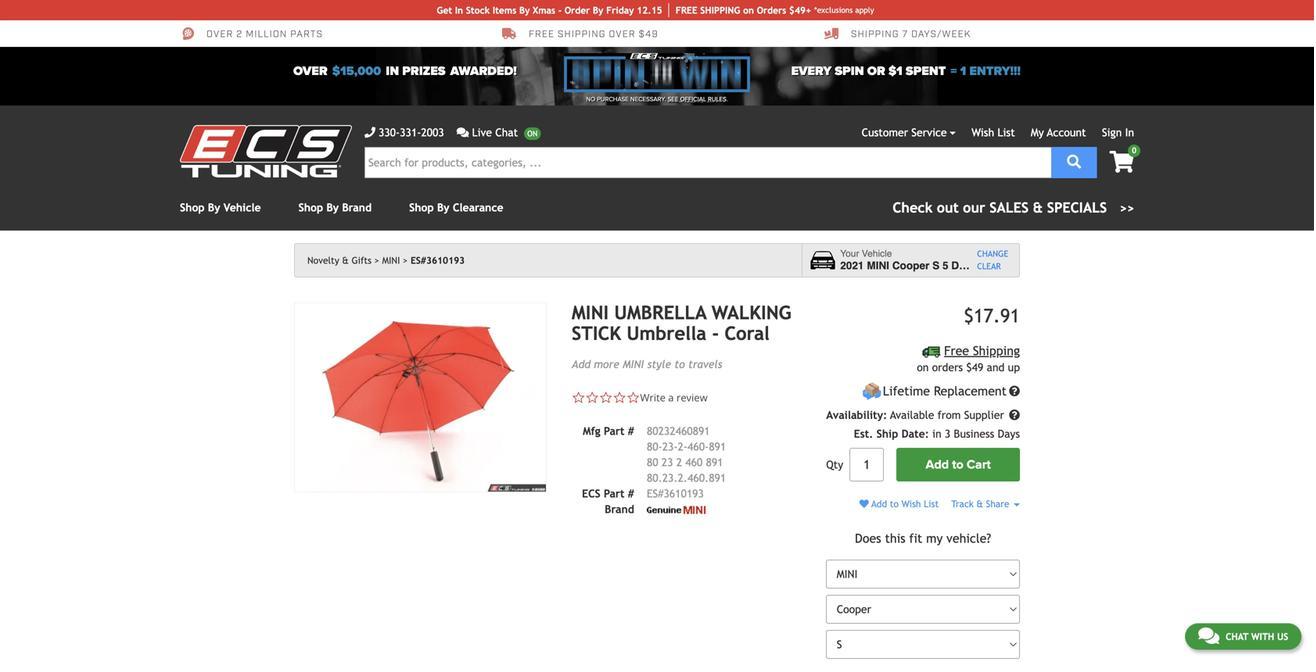 Task type: describe. For each thing, give the bounding box(es) containing it.
share
[[986, 499, 1009, 510]]

add to cart button
[[897, 448, 1020, 482]]

spin
[[835, 64, 864, 79]]

80232460891
[[647, 425, 710, 438]]

over 2 million parts link
[[180, 27, 323, 41]]

1 vertical spatial in
[[932, 428, 942, 441]]

walking
[[712, 302, 791, 324]]

mini link
[[382, 255, 408, 266]]

availability: available from supplier
[[826, 409, 1007, 422]]

umbrella
[[614, 302, 706, 324]]

vehicle?
[[947, 531, 991, 546]]

no purchase necessary. see official rules .
[[586, 95, 728, 103]]

shipping inside shipping 7 days/week link
[[851, 28, 899, 40]]

- inside mini umbrella walking stick umbrella - coral
[[712, 323, 719, 344]]

0
[[1132, 146, 1136, 155]]

17.91
[[974, 305, 1020, 327]]

1 vertical spatial chat
[[1226, 631, 1249, 642]]

sign in link
[[1102, 126, 1134, 139]]

get in stock items by xmas - order by friday 12.15
[[437, 5, 662, 16]]

by for shop by clearance
[[437, 201, 449, 214]]

comments image
[[457, 127, 469, 138]]

2 empty star image from the left
[[626, 391, 640, 405]]

chat with us link
[[1185, 623, 1302, 650]]

free shipping over $49 link
[[502, 27, 658, 41]]

add for add to cart
[[926, 458, 949, 473]]

est. ship date: in 3 business days
[[854, 428, 1020, 441]]

es# 3610193 brand
[[605, 488, 704, 516]]

to for add to cart
[[952, 458, 964, 473]]

shipping 7 days/week link
[[824, 27, 971, 41]]

gifts
[[352, 255, 372, 266]]

orders
[[757, 5, 786, 16]]

write a review
[[640, 391, 708, 405]]

0 horizontal spatial chat
[[495, 126, 518, 139]]

free shipping image
[[923, 347, 941, 358]]

add to cart
[[926, 458, 991, 473]]

1 part from the top
[[604, 425, 625, 438]]

mini right gifts
[[382, 255, 400, 266]]

service
[[911, 126, 947, 139]]

80.23.2.460.891
[[647, 472, 726, 484]]

free
[[676, 5, 697, 16]]

genuine mini image
[[647, 507, 705, 514]]

change link
[[977, 248, 1008, 260]]

shop for shop by vehicle
[[180, 201, 205, 214]]

rules
[[708, 95, 727, 103]]

parts
[[290, 28, 323, 40]]

5
[[943, 260, 948, 272]]

up
[[1008, 361, 1020, 374]]

mfg part #
[[583, 425, 634, 438]]

replacement
[[934, 384, 1007, 399]]

customer
[[862, 126, 908, 139]]

80 23 2 460 891
[[647, 456, 723, 469]]

shop by clearance link
[[409, 201, 503, 214]]

customer service button
[[862, 124, 956, 141]]

prizes
[[402, 64, 446, 79]]

phone image
[[365, 127, 375, 138]]

on inside free shipping on orders $49 and up
[[917, 361, 929, 374]]

2
[[236, 28, 243, 40]]

purchase
[[597, 95, 629, 103]]

stick
[[572, 323, 621, 344]]

330-
[[379, 126, 400, 139]]

est.
[[854, 428, 873, 441]]

style
[[647, 358, 671, 371]]

0 horizontal spatial vehicle
[[224, 201, 261, 214]]

ship
[[700, 5, 720, 16]]

track & share
[[951, 499, 1012, 510]]

in for get
[[455, 5, 463, 16]]

& for novelty
[[342, 255, 349, 266]]

$1
[[888, 64, 902, 79]]

# inside 80232460891 80-23-2-460-891 80 23 2 460 891 80.23.2.460.891 ecs part #
[[628, 488, 634, 500]]

stock
[[466, 5, 490, 16]]

orders
[[932, 361, 963, 374]]

wish list link
[[972, 126, 1015, 139]]

shopping cart image
[[1110, 151, 1134, 173]]

availability:
[[826, 409, 887, 422]]

novelty
[[307, 255, 339, 266]]

0 vertical spatial in
[[386, 64, 399, 79]]

days/week
[[911, 28, 971, 40]]

mini left style
[[623, 358, 644, 371]]

business
[[954, 428, 994, 441]]

get
[[437, 5, 452, 16]]

shipping 7 days/week
[[851, 28, 971, 40]]

mfg
[[583, 425, 601, 438]]

2021
[[840, 260, 864, 272]]

question circle image
[[1009, 410, 1020, 421]]

qty
[[826, 459, 843, 471]]

sales & specials link
[[893, 197, 1134, 218]]

add more mini style to travels
[[572, 358, 722, 371]]

free shipping over $49
[[529, 28, 658, 40]]

shop for shop by clearance
[[409, 201, 434, 214]]

330-331-2003 link
[[365, 124, 444, 141]]

mini inside your vehicle 2021 mini cooper s 5 door b46c
[[867, 260, 889, 272]]

0 link
[[1097, 145, 1140, 174]]

every spin or $1 spent = 1 entry!!!
[[791, 64, 1021, 79]]

available
[[890, 409, 934, 422]]

& for track
[[977, 499, 983, 510]]

0 horizontal spatial -
[[558, 5, 562, 16]]

date:
[[902, 428, 929, 441]]

my
[[926, 531, 943, 546]]

novelty & gifts
[[307, 255, 372, 266]]

days
[[998, 428, 1020, 441]]

Search text field
[[365, 147, 1051, 178]]

1 vertical spatial wish
[[902, 499, 921, 510]]



Task type: locate. For each thing, give the bounding box(es) containing it.
specials
[[1047, 199, 1107, 216]]

3 shop from the left
[[409, 201, 434, 214]]

empty star image up mfg
[[572, 391, 585, 405]]

# right mfg
[[628, 425, 634, 438]]

to right style
[[674, 358, 685, 371]]

add for add more mini style to travels
[[572, 358, 591, 371]]

$49 down 12.15
[[639, 28, 658, 40]]

shop by brand
[[298, 201, 372, 214]]

0 horizontal spatial $49
[[639, 28, 658, 40]]

question circle image
[[1009, 386, 1020, 397]]

0 vertical spatial free
[[529, 28, 555, 40]]

0 horizontal spatial shop
[[180, 201, 205, 214]]

1 vertical spatial add
[[926, 458, 949, 473]]

mini umbrella walking stick umbrella - coral
[[572, 302, 791, 344]]

mini right 2021
[[867, 260, 889, 272]]

part right ecs at bottom left
[[604, 488, 625, 500]]

clear
[[977, 262, 1001, 271]]

es#3610193 - 80232460891 - mini umbrella walking stick umbrella - coral - add more mini style to travels - genuine mini - mini image
[[294, 303, 547, 493]]

to
[[674, 358, 685, 371], [952, 458, 964, 473], [890, 499, 899, 510]]

$49 left the and on the bottom of the page
[[966, 361, 983, 374]]

cart
[[967, 458, 991, 473]]

brand left genuine mini image
[[605, 503, 634, 516]]

search image
[[1067, 155, 1081, 169]]

chat
[[495, 126, 518, 139], [1226, 631, 1249, 642]]

change clear
[[977, 249, 1008, 271]]

heart image
[[859, 500, 869, 509]]

- right xmas
[[558, 5, 562, 16]]

add inside button
[[926, 458, 949, 473]]

1 horizontal spatial add
[[871, 499, 887, 510]]

23-
[[662, 441, 678, 453]]

0 horizontal spatial brand
[[342, 201, 372, 214]]

brand for shop by brand
[[342, 201, 372, 214]]

& inside sales & specials link
[[1033, 199, 1043, 216]]

your vehicle 2021 mini cooper s 5 door b46c
[[840, 248, 1006, 272]]

chat right live
[[495, 126, 518, 139]]

by right order
[[593, 5, 603, 16]]

1 horizontal spatial shipping
[[973, 344, 1020, 358]]

list left the "track"
[[924, 499, 939, 510]]

by left xmas
[[519, 5, 530, 16]]

in right sign
[[1125, 126, 1134, 139]]

mini up more
[[572, 302, 609, 324]]

empty star image
[[572, 391, 585, 405], [626, 391, 640, 405]]

1 horizontal spatial wish
[[972, 126, 994, 139]]

1 vertical spatial $49
[[966, 361, 983, 374]]

0 horizontal spatial free
[[529, 28, 555, 40]]

0 vertical spatial shipping
[[851, 28, 899, 40]]

empty star image left write
[[613, 391, 626, 405]]

2003
[[421, 126, 444, 139]]

by up novelty & gifts
[[326, 201, 339, 214]]

7
[[902, 28, 908, 40]]

1 shop from the left
[[180, 201, 205, 214]]

1 horizontal spatial to
[[890, 499, 899, 510]]

in left prizes
[[386, 64, 399, 79]]

brand for es# 3610193 brand
[[605, 503, 634, 516]]

novelty & gifts link
[[307, 255, 379, 266]]

to for add to wish list
[[890, 499, 899, 510]]

2 shop from the left
[[298, 201, 323, 214]]

free for shipping
[[944, 344, 969, 358]]

0 horizontal spatial over
[[207, 28, 233, 40]]

=
[[951, 64, 957, 79]]

1 vertical spatial brand
[[605, 503, 634, 516]]

more
[[594, 358, 619, 371]]

in for sign
[[1125, 126, 1134, 139]]

2 # from the top
[[628, 488, 634, 500]]

330-331-2003
[[379, 126, 444, 139]]

entry!!!
[[969, 64, 1021, 79]]

order
[[565, 5, 590, 16]]

to inside button
[[952, 458, 964, 473]]

shipping
[[558, 28, 606, 40]]

necessary.
[[630, 95, 666, 103]]

over down parts
[[293, 64, 328, 79]]

shipping up the and on the bottom of the page
[[973, 344, 1020, 358]]

my account
[[1031, 126, 1086, 139]]

0 horizontal spatial shipping
[[851, 28, 899, 40]]

1 horizontal spatial vehicle
[[862, 248, 892, 259]]

over left the "2" at the top of the page
[[207, 28, 233, 40]]

1 empty star image from the left
[[572, 391, 585, 405]]

& left gifts
[[342, 255, 349, 266]]

official
[[680, 95, 706, 103]]

part inside 80232460891 80-23-2-460-891 80 23 2 460 891 80.23.2.460.891 ecs part #
[[604, 488, 625, 500]]

shop for shop by brand
[[298, 201, 323, 214]]

brand inside 'es# 3610193 brand'
[[605, 503, 634, 516]]

0 vertical spatial over
[[207, 28, 233, 40]]

clear link
[[977, 260, 1008, 273]]

lifetime
[[883, 384, 930, 399]]

0 vertical spatial -
[[558, 5, 562, 16]]

free inside free shipping on orders $49 and up
[[944, 344, 969, 358]]

1 horizontal spatial shop
[[298, 201, 323, 214]]

this product is lifetime replacement eligible image
[[862, 382, 882, 401]]

add right heart image
[[871, 499, 887, 510]]

in left the "3"
[[932, 428, 942, 441]]

3 empty star image from the left
[[613, 391, 626, 405]]

ecs
[[582, 488, 601, 500]]

0 vertical spatial to
[[674, 358, 685, 371]]

1 # from the top
[[628, 425, 634, 438]]

comments image
[[1198, 627, 1219, 645]]

lifetime replacement
[[883, 384, 1007, 399]]

12.15
[[637, 5, 662, 16]]

2 horizontal spatial add
[[926, 458, 949, 473]]

on down the free shipping image
[[917, 361, 929, 374]]

vehicle down ecs tuning image
[[224, 201, 261, 214]]

1 horizontal spatial chat
[[1226, 631, 1249, 642]]

2 vertical spatial add
[[871, 499, 887, 510]]

list
[[998, 126, 1015, 139], [924, 499, 939, 510]]

1 empty star image from the left
[[585, 391, 599, 405]]

1 horizontal spatial in
[[1125, 126, 1134, 139]]

0 horizontal spatial add
[[572, 358, 591, 371]]

from
[[938, 409, 961, 422]]

ecs tuning 'spin to win' contest logo image
[[564, 53, 750, 92]]

1 horizontal spatial on
[[917, 361, 929, 374]]

0 vertical spatial brand
[[342, 201, 372, 214]]

1 horizontal spatial list
[[998, 126, 1015, 139]]

sales
[[990, 199, 1029, 216]]

$49 inside free shipping on orders $49 and up
[[966, 361, 983, 374]]

account
[[1047, 126, 1086, 139]]

0 vertical spatial vehicle
[[224, 201, 261, 214]]

1 horizontal spatial in
[[932, 428, 942, 441]]

by down ecs tuning image
[[208, 201, 220, 214]]

supplier
[[964, 409, 1004, 422]]

live chat link
[[457, 124, 541, 141]]

891
[[709, 441, 726, 453]]

empty star image down more
[[599, 391, 613, 405]]

to right heart image
[[890, 499, 899, 510]]

1 horizontal spatial over
[[293, 64, 328, 79]]

shop by brand link
[[298, 201, 372, 214]]

cooper
[[892, 260, 930, 272]]

brand up gifts
[[342, 201, 372, 214]]

0 horizontal spatial on
[[743, 5, 754, 16]]

None text field
[[850, 448, 884, 482]]

shop by vehicle link
[[180, 201, 261, 214]]

mini inside mini umbrella walking stick umbrella - coral
[[572, 302, 609, 324]]

vehicle inside your vehicle 2021 mini cooper s 5 door b46c
[[862, 248, 892, 259]]

add
[[572, 358, 591, 371], [926, 458, 949, 473], [871, 499, 887, 510]]

0 vertical spatial on
[[743, 5, 754, 16]]

my account link
[[1031, 126, 1086, 139]]

by for shop by brand
[[326, 201, 339, 214]]

track
[[951, 499, 974, 510]]

0 vertical spatial part
[[604, 425, 625, 438]]

in right get
[[455, 5, 463, 16]]

2 vertical spatial &
[[977, 499, 983, 510]]

your
[[840, 248, 859, 259]]

free up orders
[[944, 344, 969, 358]]

1 horizontal spatial $49
[[966, 361, 983, 374]]

wish right service
[[972, 126, 994, 139]]

part right mfg
[[604, 425, 625, 438]]

es#
[[647, 488, 664, 500]]

review
[[677, 391, 708, 405]]

vehicle right your
[[862, 248, 892, 259]]

1 vertical spatial part
[[604, 488, 625, 500]]

1 vertical spatial shipping
[[973, 344, 1020, 358]]

over
[[609, 28, 636, 40]]

0 horizontal spatial in
[[455, 5, 463, 16]]

over inside "link"
[[207, 28, 233, 40]]

0 horizontal spatial to
[[674, 358, 685, 371]]

free
[[529, 28, 555, 40], [944, 344, 969, 358]]

# left es#
[[628, 488, 634, 500]]

1 vertical spatial to
[[952, 458, 964, 473]]

over $15,000 in prizes
[[293, 64, 446, 79]]

shipping inside free shipping on orders $49 and up
[[973, 344, 1020, 358]]

&
[[1033, 199, 1043, 216], [342, 255, 349, 266], [977, 499, 983, 510]]

- left coral
[[712, 323, 719, 344]]

over for over 2 million parts
[[207, 28, 233, 40]]

0 vertical spatial wish
[[972, 126, 994, 139]]

chat left with
[[1226, 631, 1249, 642]]

over for over $15,000 in prizes
[[293, 64, 328, 79]]

free down xmas
[[529, 28, 555, 40]]

1 vertical spatial in
[[1125, 126, 1134, 139]]

460-
[[688, 441, 709, 453]]

a
[[668, 391, 674, 405]]

2 horizontal spatial &
[[1033, 199, 1043, 216]]

sign in
[[1102, 126, 1134, 139]]

by left clearance
[[437, 201, 449, 214]]

1 vertical spatial &
[[342, 255, 349, 266]]

million
[[246, 28, 287, 40]]

sales & specials
[[990, 199, 1107, 216]]

1 vertical spatial list
[[924, 499, 939, 510]]

0 vertical spatial in
[[455, 5, 463, 16]]

0 vertical spatial add
[[572, 358, 591, 371]]

empty star image up mfg
[[585, 391, 599, 405]]

free for shipping
[[529, 28, 555, 40]]

0 vertical spatial list
[[998, 126, 1015, 139]]

with
[[1251, 631, 1274, 642]]

1 horizontal spatial -
[[712, 323, 719, 344]]

& for sales
[[1033, 199, 1043, 216]]

1
[[960, 64, 966, 79]]

customer service
[[862, 126, 947, 139]]

to left cart
[[952, 458, 964, 473]]

1 vertical spatial free
[[944, 344, 969, 358]]

2 horizontal spatial shop
[[409, 201, 434, 214]]

2 horizontal spatial to
[[952, 458, 964, 473]]

shipping down the apply on the right of page
[[851, 28, 899, 40]]

add for add to wish list
[[871, 499, 887, 510]]

see
[[668, 95, 678, 103]]

ecs tuning image
[[180, 125, 352, 178]]

0 horizontal spatial wish
[[902, 499, 921, 510]]

0 vertical spatial $49
[[639, 28, 658, 40]]

list left 'my'
[[998, 126, 1015, 139]]

shop by vehicle
[[180, 201, 261, 214]]

1 horizontal spatial free
[[944, 344, 969, 358]]

2 part from the top
[[604, 488, 625, 500]]

travels
[[688, 358, 722, 371]]

0 horizontal spatial in
[[386, 64, 399, 79]]

1 vertical spatial vehicle
[[862, 248, 892, 259]]

es#3610193
[[411, 255, 465, 266]]

empty star image down add more mini style to travels
[[626, 391, 640, 405]]

sign
[[1102, 126, 1122, 139]]

0 horizontal spatial empty star image
[[572, 391, 585, 405]]

80232460891 80-23-2-460-891 80 23 2 460 891 80.23.2.460.891 ecs part #
[[582, 425, 726, 500]]

0 vertical spatial &
[[1033, 199, 1043, 216]]

& right sales on the top right
[[1033, 199, 1043, 216]]

1 vertical spatial #
[[628, 488, 634, 500]]

or
[[867, 64, 885, 79]]

add left more
[[572, 358, 591, 371]]

2 vertical spatial to
[[890, 499, 899, 510]]

0 horizontal spatial &
[[342, 255, 349, 266]]

coral
[[725, 323, 770, 344]]

add down est. ship date: in 3 business days
[[926, 458, 949, 473]]

b46c
[[979, 260, 1006, 272]]

items
[[493, 5, 516, 16]]

change
[[977, 249, 1008, 259]]

1 vertical spatial on
[[917, 361, 929, 374]]

0 horizontal spatial list
[[924, 499, 939, 510]]

1 horizontal spatial empty star image
[[626, 391, 640, 405]]

0 vertical spatial #
[[628, 425, 634, 438]]

1 horizontal spatial &
[[977, 499, 983, 510]]

wish list
[[972, 126, 1015, 139]]

331-
[[400, 126, 421, 139]]

1 horizontal spatial brand
[[605, 503, 634, 516]]

-
[[558, 5, 562, 16], [712, 323, 719, 344]]

1 vertical spatial over
[[293, 64, 328, 79]]

& right the "track"
[[977, 499, 983, 510]]

empty star image
[[585, 391, 599, 405], [599, 391, 613, 405], [613, 391, 626, 405]]

1 vertical spatial -
[[712, 323, 719, 344]]

2 empty star image from the left
[[599, 391, 613, 405]]

by for shop by vehicle
[[208, 201, 220, 214]]

on right ping
[[743, 5, 754, 16]]

does
[[855, 531, 881, 546]]

free shipping on orders $49 and up
[[917, 344, 1020, 374]]

0 vertical spatial chat
[[495, 126, 518, 139]]

fit
[[909, 531, 922, 546]]

shop by clearance
[[409, 201, 503, 214]]

2-
[[678, 441, 688, 453]]

wish up fit
[[902, 499, 921, 510]]



Task type: vqa. For each thing, say whether or not it's contained in the screenshot.
INTERCOOLER
no



